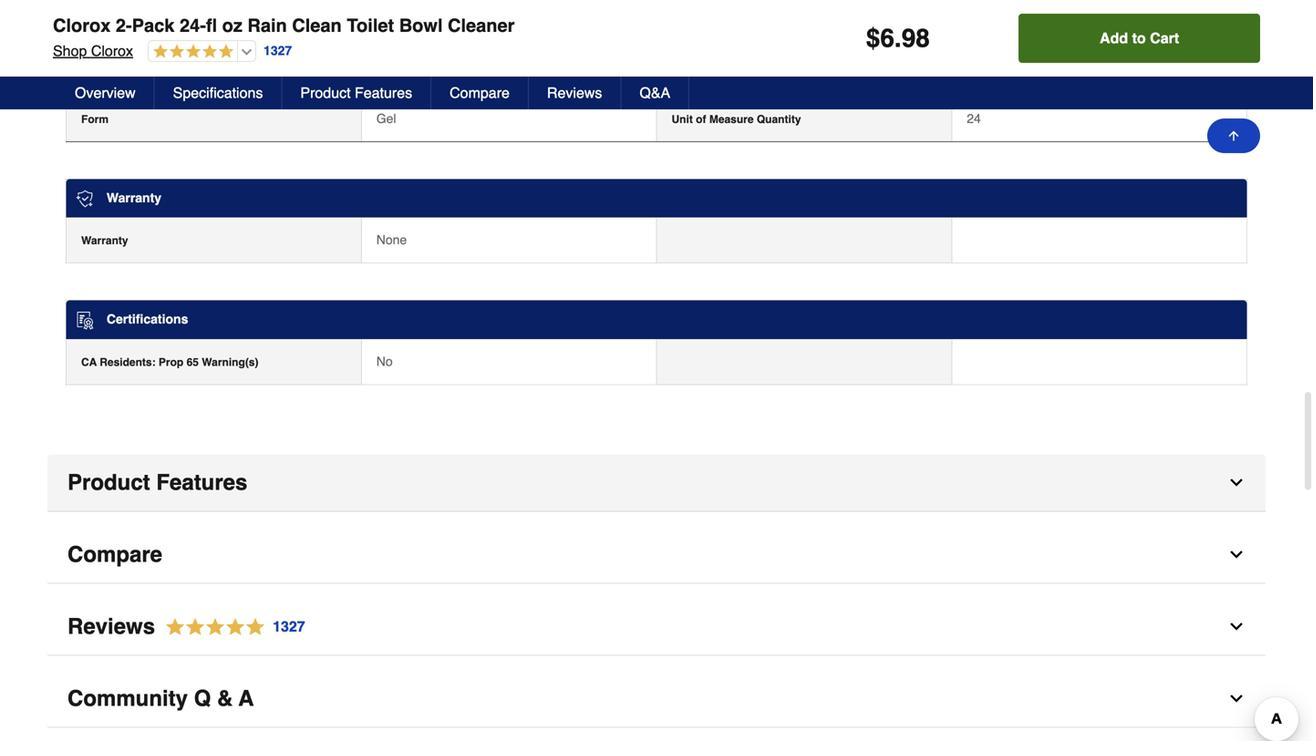 Task type: locate. For each thing, give the bounding box(es) containing it.
warranty
[[107, 191, 162, 205], [81, 235, 128, 247]]

1 chevron down image from the top
[[1228, 474, 1246, 492]]

yes
[[377, 20, 397, 35], [377, 66, 397, 80]]

add to cart
[[1100, 30, 1180, 47]]

1 horizontal spatial features
[[355, 84, 412, 101]]

1 measure from the top
[[710, 67, 754, 80]]

overview button
[[57, 77, 155, 109]]

1 horizontal spatial compare
[[450, 84, 510, 101]]

0 vertical spatial features
[[355, 84, 412, 101]]

0 vertical spatial measure
[[710, 67, 754, 80]]

yes for rain clean
[[377, 20, 397, 35]]

3 chevron down image from the top
[[1228, 690, 1246, 708]]

0 vertical spatial compare
[[450, 84, 510, 101]]

yes for fluid ounce(s)
[[377, 66, 397, 80]]

0 vertical spatial product
[[300, 84, 351, 101]]

1 vertical spatial clorox
[[91, 42, 133, 59]]

product features button
[[282, 77, 432, 109], [47, 455, 1266, 512]]

chevron down image inside community q & a button
[[1228, 690, 1246, 708]]

1 vertical spatial measure
[[710, 113, 754, 126]]

24
[[967, 111, 981, 126]]

measure left quantity at the top of page
[[710, 113, 754, 126]]

1 vertical spatial product features button
[[47, 455, 1266, 512]]

2 unit from the top
[[672, 113, 693, 126]]

1 horizontal spatial product features
[[300, 84, 412, 101]]

1 vertical spatial compare button
[[47, 527, 1266, 584]]

rain right oz
[[248, 15, 287, 36]]

1 vertical spatial 1327
[[273, 618, 305, 635]]

warranty down form
[[107, 191, 162, 205]]

cleaner
[[448, 15, 515, 36]]

clorox down deodorizing
[[91, 42, 133, 59]]

1 vertical spatial of
[[696, 113, 707, 126]]

unit down q&a button
[[672, 113, 693, 126]]

in
[[125, 67, 135, 80]]

ounce(s)
[[998, 66, 1048, 80]]

shop clorox
[[53, 42, 133, 59]]

0 vertical spatial reviews
[[547, 84, 602, 101]]

unit of measure
[[672, 67, 754, 80]]

1 horizontal spatial reviews
[[547, 84, 602, 101]]

chevron down image
[[1228, 474, 1246, 492], [1228, 546, 1246, 564], [1228, 690, 1246, 708]]

0 vertical spatial of
[[696, 67, 707, 80]]

0 vertical spatial chevron down image
[[1228, 474, 1246, 492]]

rain up fluid
[[967, 20, 993, 35]]

rain
[[248, 15, 287, 36], [967, 20, 993, 35]]

warranty up certifications
[[81, 235, 128, 247]]

compare for q&a
[[450, 84, 510, 101]]

reviews inside button
[[547, 84, 602, 101]]

measure up "unit of measure quantity" at the top right
[[710, 67, 754, 80]]

reviews
[[547, 84, 602, 101], [68, 614, 155, 639]]

1 vertical spatial product
[[68, 470, 150, 495]]

residents:
[[100, 356, 156, 369]]

reviews left q&a
[[547, 84, 602, 101]]

yes up gel at the left top of the page
[[377, 66, 397, 80]]

1 vertical spatial chevron down image
[[1228, 546, 1246, 564]]

add
[[1100, 30, 1129, 47]]

compare
[[450, 84, 510, 101], [68, 542, 162, 567]]

clean
[[292, 15, 342, 36], [997, 20, 1030, 35]]

0 horizontal spatial product
[[68, 470, 150, 495]]

none
[[377, 233, 407, 247]]

0 horizontal spatial reviews
[[68, 614, 155, 639]]

1 of from the top
[[696, 67, 707, 80]]

0 vertical spatial 4.7 stars image
[[149, 44, 234, 61]]

1 horizontal spatial rain
[[967, 20, 993, 35]]

clorox up shop clorox
[[53, 15, 111, 36]]

compare button
[[432, 77, 529, 109], [47, 527, 1266, 584]]

0 vertical spatial clorox
[[53, 15, 111, 36]]

2 measure from the top
[[710, 113, 754, 126]]

fl
[[206, 15, 217, 36]]

for
[[81, 67, 99, 80]]

product
[[300, 84, 351, 101], [68, 470, 150, 495]]

compare for community q & a
[[68, 542, 162, 567]]

oz
[[222, 15, 243, 36]]

0 vertical spatial yes
[[377, 20, 397, 35]]

4.7 stars image down 24- on the top of page
[[149, 44, 234, 61]]

1 unit from the top
[[672, 67, 693, 80]]

q&a
[[640, 84, 671, 101]]

0 vertical spatial compare button
[[432, 77, 529, 109]]

4.7 stars image containing 1327
[[155, 615, 306, 640]]

1 vertical spatial yes
[[377, 66, 397, 80]]

4.7 stars image
[[149, 44, 234, 61], [155, 615, 306, 640]]

features
[[355, 84, 412, 101], [156, 470, 248, 495]]

1 vertical spatial features
[[156, 470, 248, 495]]

2 of from the top
[[696, 113, 707, 126]]

2 yes from the top
[[377, 66, 397, 80]]

warning(s)
[[202, 356, 259, 369]]

yes left "bowl"
[[377, 20, 397, 35]]

of down unit of measure
[[696, 113, 707, 126]]

reviews up community
[[68, 614, 155, 639]]

1 vertical spatial compare
[[68, 542, 162, 567]]

clean up fluid ounce(s)
[[997, 20, 1030, 35]]

clean left "toilet"
[[292, 15, 342, 36]]

1 vertical spatial warranty
[[81, 235, 128, 247]]

unit up "unit of measure quantity" at the top right
[[672, 67, 693, 80]]

1 horizontal spatial product
[[300, 84, 351, 101]]

1 vertical spatial 4.7 stars image
[[155, 615, 306, 640]]

measure for fluid ounce(s)
[[710, 67, 754, 80]]

1 vertical spatial unit
[[672, 113, 693, 126]]

1 vertical spatial reviews
[[68, 614, 155, 639]]

4.7 stars image up &
[[155, 615, 306, 640]]

1327
[[264, 43, 292, 58], [273, 618, 305, 635]]

ca
[[81, 356, 97, 369]]

unit
[[672, 67, 693, 80], [672, 113, 693, 126]]

clorox
[[53, 15, 111, 36], [91, 42, 133, 59]]

fluid ounce(s)
[[967, 66, 1048, 80]]

use
[[102, 67, 122, 80]]

of
[[696, 67, 707, 80], [696, 113, 707, 126]]

unit of measure quantity
[[672, 113, 801, 126]]

product features
[[300, 84, 412, 101], [68, 470, 248, 495]]

0 horizontal spatial compare
[[68, 542, 162, 567]]

clorox 2-pack 24-fl oz rain clean toilet bowl cleaner
[[53, 15, 515, 36]]

overview
[[75, 84, 136, 101]]

1 yes from the top
[[377, 20, 397, 35]]

of right q&a button
[[696, 67, 707, 80]]

compare button for community q & a
[[47, 527, 1266, 584]]

unit for fluid ounce(s)
[[672, 67, 693, 80]]

0 vertical spatial unit
[[672, 67, 693, 80]]

measure
[[710, 67, 754, 80], [710, 113, 754, 126]]

$ 6 . 98
[[866, 24, 930, 53]]

gel
[[377, 111, 396, 126]]

2 vertical spatial chevron down image
[[1228, 690, 1246, 708]]

unit for 24
[[672, 113, 693, 126]]

deodorizing
[[81, 22, 144, 35]]

0 horizontal spatial product features
[[68, 470, 248, 495]]



Task type: vqa. For each thing, say whether or not it's contained in the screenshot.
OF associated with Fluid ounce(s)
yes



Task type: describe. For each thing, give the bounding box(es) containing it.
for use in bathrooms
[[81, 67, 196, 80]]

$
[[866, 24, 881, 53]]

quantity
[[757, 113, 801, 126]]

0 horizontal spatial rain
[[248, 15, 287, 36]]

reviews button
[[529, 77, 622, 109]]

0 vertical spatial warranty
[[107, 191, 162, 205]]

reviews for community q & a
[[68, 614, 155, 639]]

community q & a button
[[47, 671, 1266, 728]]

form
[[81, 113, 109, 126]]

of for 24
[[696, 113, 707, 126]]

measure for 24
[[710, 113, 754, 126]]

6
[[881, 24, 895, 53]]

ca residents: prop 65 warning(s)
[[81, 356, 259, 369]]

&
[[217, 686, 233, 712]]

0 horizontal spatial features
[[156, 470, 248, 495]]

compare button for q&a
[[432, 77, 529, 109]]

0 horizontal spatial clean
[[292, 15, 342, 36]]

specifications button
[[155, 77, 282, 109]]

to
[[1133, 30, 1146, 47]]

0 vertical spatial product features
[[300, 84, 412, 101]]

cart
[[1150, 30, 1180, 47]]

q
[[194, 686, 211, 712]]

toilet
[[347, 15, 394, 36]]

1 horizontal spatial clean
[[997, 20, 1030, 35]]

shop
[[53, 42, 87, 59]]

specifications
[[173, 84, 263, 101]]

bathrooms
[[138, 67, 196, 80]]

no
[[377, 354, 393, 369]]

chevron down image
[[1228, 618, 1246, 636]]

2-
[[116, 15, 132, 36]]

community
[[68, 686, 188, 712]]

.
[[895, 24, 902, 53]]

0 vertical spatial 1327
[[264, 43, 292, 58]]

1 vertical spatial product features
[[68, 470, 248, 495]]

arrow up image
[[1227, 129, 1242, 143]]

chevron down image for features
[[1228, 474, 1246, 492]]

24-
[[180, 15, 206, 36]]

2 chevron down image from the top
[[1228, 546, 1246, 564]]

a
[[239, 686, 254, 712]]

prop
[[159, 356, 184, 369]]

pack
[[132, 15, 175, 36]]

add to cart button
[[1019, 14, 1261, 63]]

reviews for q&a
[[547, 84, 602, 101]]

certifications
[[107, 312, 188, 327]]

of for fluid ounce(s)
[[696, 67, 707, 80]]

98
[[902, 24, 930, 53]]

rain clean
[[967, 20, 1030, 35]]

0 vertical spatial product features button
[[282, 77, 432, 109]]

chevron down image for q
[[1228, 690, 1246, 708]]

fluid
[[967, 66, 995, 80]]

65
[[187, 356, 199, 369]]

q&a button
[[622, 77, 690, 109]]

bowl
[[399, 15, 443, 36]]

community q & a
[[68, 686, 254, 712]]



